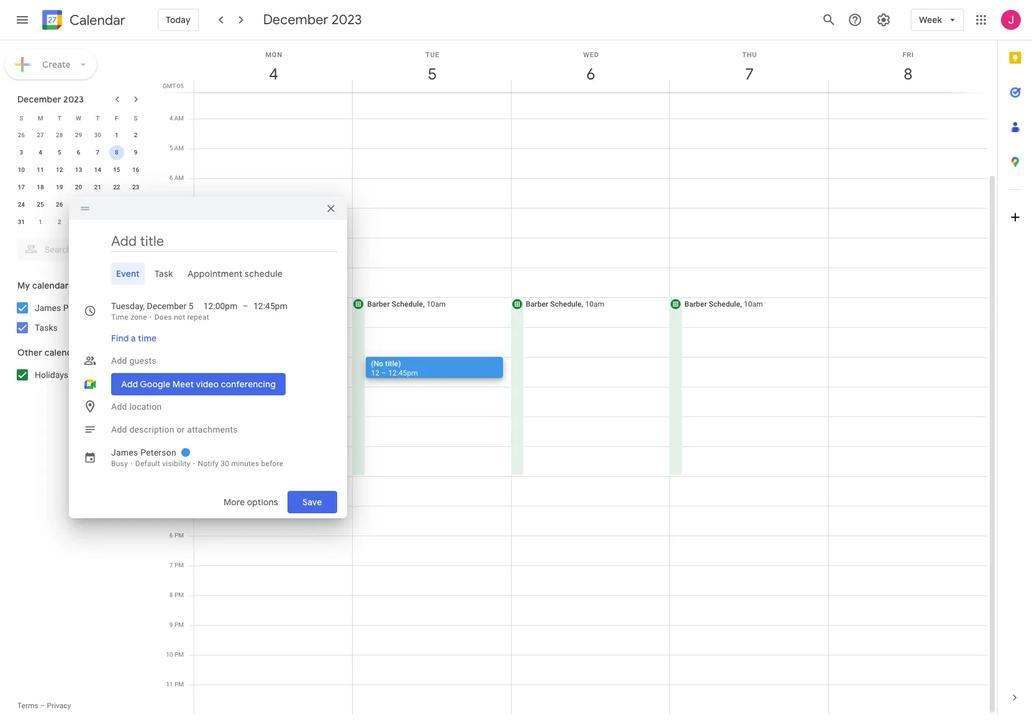 Task type: vqa. For each thing, say whether or not it's contained in the screenshot.


Task type: describe. For each thing, give the bounding box(es) containing it.
1 barber schedule , 10am from the left
[[367, 300, 446, 309]]

4 link
[[259, 60, 288, 89]]

december 2023 grid
[[12, 109, 145, 231]]

zone
[[130, 313, 147, 321]]

wed
[[583, 51, 599, 59]]

pm for 11 pm
[[174, 681, 184, 688]]

mon
[[265, 51, 282, 59]]

time
[[111, 313, 129, 321]]

15 element
[[109, 163, 124, 178]]

5 down november 28 element
[[58, 149, 61, 156]]

2 barber from the left
[[526, 300, 548, 309]]

attachments
[[187, 424, 238, 434]]

6 for january 6 element
[[134, 219, 138, 225]]

23
[[132, 184, 139, 191]]

busy
[[111, 459, 128, 468]]

22 element
[[109, 180, 124, 195]]

or
[[177, 424, 185, 434]]

calendars for other calendars
[[44, 347, 85, 358]]

12:00pm
[[203, 301, 238, 311]]

5 down 29 element
[[115, 219, 118, 225]]

1 horizontal spatial 2023
[[332, 11, 362, 29]]

row containing s
[[12, 109, 145, 127]]

gmt-05
[[163, 83, 184, 89]]

notify
[[198, 459, 219, 468]]

today
[[166, 14, 190, 25]]

time zone
[[111, 313, 147, 321]]

6 am
[[169, 174, 184, 181]]

7 pm
[[169, 562, 184, 569]]

find a time
[[111, 333, 157, 344]]

3 schedule from the left
[[709, 300, 740, 309]]

30 inside row
[[94, 132, 101, 138]]

thu
[[742, 51, 757, 59]]

fri
[[903, 51, 914, 59]]

2 10am from the left
[[585, 300, 604, 309]]

fri 8
[[903, 51, 914, 84]]

22
[[113, 184, 120, 191]]

appointment
[[188, 268, 243, 279]]

(no
[[371, 360, 383, 368]]

january 4 element
[[90, 215, 105, 230]]

3 for 3 pm
[[169, 443, 173, 450]]

tasks
[[35, 323, 58, 333]]

row group containing 26
[[12, 127, 145, 231]]

8 link
[[894, 60, 922, 89]]

january 1 element
[[33, 215, 48, 230]]

calendar heading
[[67, 11, 125, 29]]

add description or attachments
[[111, 424, 238, 434]]

january 2 element
[[52, 215, 67, 230]]

before
[[261, 459, 283, 468]]

4 up the '5 am'
[[169, 115, 173, 122]]

other
[[17, 347, 42, 358]]

november 28 element
[[52, 128, 67, 143]]

1 horizontal spatial tab list
[[998, 40, 1032, 681]]

17 element
[[14, 180, 29, 195]]

terms
[[17, 702, 38, 710]]

– for 12:45pm
[[242, 301, 248, 311]]

(no title) 12 – 12:45pm
[[371, 360, 418, 378]]

not
[[174, 313, 185, 321]]

peterson inside my calendars list
[[63, 303, 98, 313]]

grid containing 4
[[159, 40, 997, 715]]

6 pm
[[169, 532, 184, 539]]

21
[[94, 184, 101, 191]]

9 for 9 am
[[169, 264, 173, 271]]

0 vertical spatial 1
[[115, 132, 118, 138]]

tuesday,
[[111, 301, 145, 311]]

add for add description or attachments
[[111, 424, 127, 434]]

add for add guests
[[111, 356, 127, 365]]

3 pm
[[169, 443, 184, 450]]

does
[[154, 313, 172, 321]]

states
[[107, 370, 131, 380]]

a
[[131, 333, 136, 344]]

2 barber schedule , 10am from the left
[[526, 300, 604, 309]]

12:00pm – 12:45pm
[[203, 301, 287, 311]]

tuesday, december 5
[[111, 301, 193, 311]]

main drawer image
[[15, 12, 30, 27]]

1 pm
[[169, 383, 184, 390]]

11 for 11 pm
[[166, 681, 173, 688]]

1 for january 1 'element'
[[39, 219, 42, 225]]

20 element
[[71, 180, 86, 195]]

calendars for my calendars
[[32, 280, 73, 291]]

6 inside wed 6
[[586, 64, 594, 84]]

today button
[[158, 5, 199, 35]]

27 for november 27 element at the left top of the page
[[37, 132, 44, 138]]

row containing 24
[[12, 196, 145, 214]]

event button
[[111, 262, 145, 285]]

w
[[76, 115, 81, 121]]

terms link
[[17, 702, 38, 710]]

26 for november 26 element
[[18, 132, 25, 138]]

20
[[75, 184, 82, 191]]

my
[[17, 280, 30, 291]]

10 for 10
[[18, 166, 25, 173]]

1 barber from the left
[[367, 300, 390, 309]]

create
[[42, 59, 71, 70]]

21 element
[[90, 180, 105, 195]]

pm for 10 pm
[[174, 651, 184, 658]]

add guests
[[111, 356, 156, 365]]

14 element
[[90, 163, 105, 178]]

default visibility
[[135, 459, 190, 468]]

6 down november 29 element
[[77, 149, 80, 156]]

5 inside tue 5
[[427, 64, 436, 84]]

row containing 26
[[12, 127, 145, 144]]

11 for 11
[[37, 166, 44, 173]]

16
[[132, 166, 139, 173]]

1 horizontal spatial peterson
[[140, 447, 176, 457]]

thu 7
[[742, 51, 757, 84]]

does not repeat
[[154, 313, 209, 321]]

2 inside january 2 element
[[58, 219, 61, 225]]

15
[[113, 166, 120, 173]]

calendar element
[[40, 7, 125, 35]]

january 6 element
[[128, 215, 143, 230]]

12 inside row
[[56, 166, 63, 173]]

task button
[[149, 262, 178, 285]]

repeat
[[187, 313, 209, 321]]

18
[[37, 184, 44, 191]]

11 element
[[33, 163, 48, 178]]

description
[[129, 424, 174, 434]]

14
[[94, 166, 101, 173]]

0 horizontal spatial december
[[17, 94, 61, 105]]

9 for 9
[[134, 149, 138, 156]]

m
[[38, 115, 43, 121]]

wed 6
[[583, 51, 599, 84]]

schedule
[[245, 268, 283, 279]]

2 schedule from the left
[[550, 300, 582, 309]]

27 element
[[71, 197, 86, 212]]

guests
[[129, 356, 156, 365]]

2 s from the left
[[134, 115, 138, 121]]

5 am
[[169, 145, 184, 152]]

add for add location
[[111, 401, 127, 411]]

2 t from the left
[[96, 115, 99, 121]]

10 for 10 am
[[166, 294, 173, 301]]

10 for 10 pm
[[166, 651, 173, 658]]

7 for 7 pm
[[169, 562, 173, 569]]

31
[[18, 219, 25, 225]]

2 horizontal spatial december
[[263, 11, 328, 29]]

add guests button
[[106, 349, 337, 372]]

james inside my calendars list
[[35, 303, 61, 313]]

6 column header
[[511, 40, 670, 93]]

tab list containing event
[[79, 262, 337, 285]]

calendar
[[70, 11, 125, 29]]

6 for 6 am
[[169, 174, 173, 181]]

19
[[56, 184, 63, 191]]

0 horizontal spatial 3
[[20, 149, 23, 156]]

Add title text field
[[111, 232, 337, 251]]

1 s from the left
[[19, 115, 23, 121]]

1 vertical spatial 30
[[221, 459, 229, 468]]

5 up 6 am
[[169, 145, 173, 152]]

task
[[154, 268, 173, 279]]

holidays in united states
[[35, 370, 131, 380]]

minutes
[[231, 459, 259, 468]]

other calendars button
[[2, 343, 154, 363]]

0 vertical spatial december 2023
[[263, 11, 362, 29]]

james peterson inside my calendars list
[[35, 303, 98, 313]]

1 vertical spatial james
[[111, 447, 138, 457]]

in
[[70, 370, 77, 380]]

november 29 element
[[71, 128, 86, 143]]

privacy link
[[47, 702, 71, 710]]



Task type: locate. For each thing, give the bounding box(es) containing it.
january 3 element
[[71, 215, 86, 230]]

2 vertical spatial –
[[40, 702, 45, 710]]

0 vertical spatial calendars
[[32, 280, 73, 291]]

6 down 30 element
[[134, 219, 138, 225]]

10 am
[[166, 294, 184, 301]]

december 2023 up m
[[17, 94, 84, 105]]

1 vertical spatial 27
[[75, 201, 82, 208]]

1 vertical spatial 7
[[96, 149, 99, 156]]

november 26 element
[[14, 128, 29, 143]]

0 horizontal spatial s
[[19, 115, 23, 121]]

0 vertical spatial 11
[[37, 166, 44, 173]]

calendars right the my
[[32, 280, 73, 291]]

tab list
[[998, 40, 1032, 681], [79, 262, 337, 285]]

pm up 8 pm
[[174, 562, 184, 569]]

grid
[[159, 40, 997, 715]]

row containing 17
[[12, 179, 145, 196]]

4 down mon
[[268, 64, 277, 84]]

schedule
[[392, 300, 423, 309], [550, 300, 582, 309], [709, 300, 740, 309]]

4 am
[[169, 115, 184, 122]]

2 vertical spatial 3
[[169, 443, 173, 450]]

0 horizontal spatial 2
[[58, 219, 61, 225]]

27 inside 27 'element'
[[75, 201, 82, 208]]

1 vertical spatial peterson
[[140, 447, 176, 457]]

december up does
[[147, 301, 186, 311]]

1 horizontal spatial schedule
[[550, 300, 582, 309]]

december 2023 up mon
[[263, 11, 362, 29]]

12:45pm right 'to' element at the top of page
[[253, 301, 287, 311]]

0 vertical spatial 7
[[744, 64, 753, 84]]

12:45pm inside (no title) 12 – 12:45pm
[[388, 369, 418, 378]]

add down add location
[[111, 424, 127, 434]]

8
[[903, 64, 912, 84], [115, 149, 118, 156], [169, 592, 173, 599]]

t up november 30 element
[[96, 115, 99, 121]]

1 vertical spatial 3
[[77, 219, 80, 225]]

am for 9 am
[[174, 264, 184, 271]]

november 27 element
[[33, 128, 48, 143]]

peterson up default visibility
[[140, 447, 176, 457]]

terms – privacy
[[17, 702, 71, 710]]

8 pm
[[169, 592, 184, 599]]

7 down november 30 element
[[96, 149, 99, 156]]

2 vertical spatial 7
[[169, 562, 173, 569]]

4 row from the top
[[12, 161, 145, 179]]

1 up 'add description or attachments'
[[169, 383, 173, 390]]

2
[[134, 132, 138, 138], [58, 219, 61, 225]]

10 up "tuesday, december 5"
[[166, 294, 173, 301]]

6 row from the top
[[12, 196, 145, 214]]

time
[[138, 333, 157, 344]]

0 horizontal spatial december 2023
[[17, 94, 84, 105]]

30 right 29
[[94, 132, 101, 138]]

5 column header
[[352, 40, 512, 93]]

0 horizontal spatial schedule
[[392, 300, 423, 309]]

week button
[[911, 5, 964, 35]]

1 horizontal spatial december
[[147, 301, 186, 311]]

0 horizontal spatial 10am
[[427, 300, 446, 309]]

2 horizontal spatial 10am
[[744, 300, 763, 309]]

7 inside thu 7
[[744, 64, 753, 84]]

4 inside 'element'
[[96, 219, 99, 225]]

3 , from the left
[[740, 300, 742, 309]]

6 inside january 6 element
[[134, 219, 138, 225]]

7 row from the top
[[12, 214, 145, 231]]

12:45pm down "title)"
[[388, 369, 418, 378]]

8 inside "cell"
[[115, 149, 118, 156]]

1 vertical spatial 26
[[56, 201, 63, 208]]

james up "busy"
[[111, 447, 138, 457]]

2 vertical spatial 10
[[166, 651, 173, 658]]

0 horizontal spatial 2023
[[63, 94, 84, 105]]

12 inside (no title) 12 – 12:45pm
[[371, 369, 379, 378]]

9 up "10 pm"
[[169, 622, 173, 628]]

11 down "10 pm"
[[166, 681, 173, 688]]

1 horizontal spatial ,
[[582, 300, 583, 309]]

8 for 8
[[115, 149, 118, 156]]

2 horizontal spatial 1
[[169, 383, 173, 390]]

7 for 7
[[96, 149, 99, 156]]

26 for 26 element
[[56, 201, 63, 208]]

row up 20
[[12, 161, 145, 179]]

9
[[134, 149, 138, 156], [169, 264, 173, 271], [169, 622, 173, 628]]

10 element
[[14, 163, 29, 178]]

9 up 10 am
[[169, 264, 173, 271]]

12 element
[[52, 163, 67, 178]]

1 horizontal spatial t
[[96, 115, 99, 121]]

0 horizontal spatial peterson
[[63, 303, 98, 313]]

– right terms link
[[40, 702, 45, 710]]

0 horizontal spatial 27
[[37, 132, 44, 138]]

united
[[80, 370, 104, 380]]

31 element
[[14, 215, 29, 230]]

row containing 3
[[12, 144, 145, 161]]

5 link
[[418, 60, 447, 89]]

add inside dropdown button
[[111, 356, 127, 365]]

1 row from the top
[[12, 109, 145, 127]]

1 vertical spatial 2
[[58, 219, 61, 225]]

row containing 10
[[12, 161, 145, 179]]

2 down 26 element
[[58, 219, 61, 225]]

2 horizontal spatial barber
[[684, 300, 707, 309]]

– right 12:00pm
[[242, 301, 248, 311]]

row down 27 'element'
[[12, 214, 145, 231]]

week
[[919, 14, 942, 25]]

james up the tasks
[[35, 303, 61, 313]]

3 row from the top
[[12, 144, 145, 161]]

23 element
[[128, 180, 143, 195]]

settings menu image
[[876, 12, 891, 27]]

1 vertical spatial 10
[[166, 294, 173, 301]]

find
[[111, 333, 129, 344]]

pm down 8 pm
[[174, 622, 184, 628]]

11
[[37, 166, 44, 173], [166, 681, 173, 688]]

am for 10 am
[[174, 294, 184, 301]]

8 down fri
[[903, 64, 912, 84]]

pm down "10 pm"
[[174, 681, 184, 688]]

row down w
[[12, 127, 145, 144]]

1 horizontal spatial –
[[242, 301, 248, 311]]

1 horizontal spatial 1
[[115, 132, 118, 138]]

5 up repeat
[[189, 301, 193, 311]]

tue
[[426, 51, 439, 59]]

8 for 8 pm
[[169, 592, 173, 599]]

3 10am from the left
[[744, 300, 763, 309]]

12:45pm
[[253, 301, 287, 311], [388, 369, 418, 378]]

pm for 6 pm
[[174, 532, 184, 539]]

default
[[135, 459, 160, 468]]

0 vertical spatial 8
[[903, 64, 912, 84]]

6 down the '5 am'
[[169, 174, 173, 181]]

0 horizontal spatial ,
[[423, 300, 425, 309]]

row up 29
[[12, 109, 145, 127]]

december
[[263, 11, 328, 29], [17, 94, 61, 105], [147, 301, 186, 311]]

2 up 16
[[134, 132, 138, 138]]

4 down november 27 element at the left top of the page
[[39, 149, 42, 156]]

11 up 18
[[37, 166, 44, 173]]

0 vertical spatial james peterson
[[35, 303, 98, 313]]

0 vertical spatial 10
[[18, 166, 25, 173]]

13 element
[[71, 163, 86, 178]]

0 horizontal spatial james
[[35, 303, 61, 313]]

28 element
[[90, 197, 105, 212]]

29 element
[[109, 197, 124, 212]]

Search for people text field
[[25, 238, 134, 261]]

0 vertical spatial –
[[242, 301, 248, 311]]

my calendars list
[[2, 298, 154, 338]]

27 for 27 'element'
[[75, 201, 82, 208]]

december up mon
[[263, 11, 328, 29]]

row up 27 'element'
[[12, 179, 145, 196]]

1 vertical spatial james peterson
[[111, 447, 176, 457]]

am for 6 am
[[174, 174, 184, 181]]

pm for 9 pm
[[174, 622, 184, 628]]

1 horizontal spatial 7
[[169, 562, 173, 569]]

18 element
[[33, 180, 48, 195]]

1 am from the top
[[174, 115, 184, 122]]

9 up 16
[[134, 149, 138, 156]]

t
[[58, 115, 61, 121], [96, 115, 99, 121]]

0 horizontal spatial 7
[[96, 149, 99, 156]]

3 down november 26 element
[[20, 149, 23, 156]]

1 horizontal spatial 12:45pm
[[388, 369, 418, 378]]

05
[[177, 83, 184, 89]]

mon 4
[[265, 51, 282, 84]]

add location
[[111, 401, 162, 411]]

am
[[174, 115, 184, 122], [174, 145, 184, 152], [174, 174, 184, 181], [174, 264, 184, 271], [174, 294, 184, 301]]

27 down 20 element
[[75, 201, 82, 208]]

pm down 9 pm
[[174, 651, 184, 658]]

2 horizontal spatial 7
[[744, 64, 753, 84]]

t up 28
[[58, 115, 61, 121]]

pm for 1 pm
[[174, 383, 184, 390]]

january 5 element
[[109, 215, 124, 230]]

27 down m
[[37, 132, 44, 138]]

privacy
[[47, 702, 71, 710]]

peterson
[[63, 303, 98, 313], [140, 447, 176, 457]]

november 30 element
[[90, 128, 105, 143]]

2 horizontal spatial 3
[[169, 443, 173, 450]]

my calendars button
[[2, 276, 154, 296]]

9 inside row
[[134, 149, 138, 156]]

2 horizontal spatial 8
[[903, 64, 912, 84]]

am for 5 am
[[174, 145, 184, 152]]

26 left november 27 element at the left top of the page
[[18, 132, 25, 138]]

29
[[75, 132, 82, 138]]

notify 30 minutes before
[[198, 459, 283, 468]]

7 link
[[735, 60, 764, 89]]

0 vertical spatial 9
[[134, 149, 138, 156]]

1 horizontal spatial james
[[111, 447, 138, 457]]

26 element
[[52, 197, 67, 212]]

–
[[242, 301, 248, 311], [381, 369, 386, 378], [40, 702, 45, 710]]

30
[[94, 132, 101, 138], [221, 459, 229, 468]]

10 up 17
[[18, 166, 25, 173]]

0 vertical spatial 2
[[134, 132, 138, 138]]

0 horizontal spatial barber schedule , 10am
[[367, 300, 446, 309]]

1 horizontal spatial barber schedule , 10am
[[526, 300, 604, 309]]

am for 4 am
[[174, 115, 184, 122]]

other calendars
[[17, 347, 85, 358]]

to element
[[242, 300, 248, 312]]

f
[[115, 115, 118, 121]]

12
[[56, 166, 63, 173], [371, 369, 379, 378]]

1 add from the top
[[111, 356, 127, 365]]

10 pm
[[166, 651, 184, 658]]

8 inside fri 8
[[903, 64, 912, 84]]

1 vertical spatial –
[[381, 369, 386, 378]]

am up 6 am
[[174, 145, 184, 152]]

3 pm from the top
[[174, 532, 184, 539]]

0 horizontal spatial 8
[[115, 149, 118, 156]]

james peterson
[[35, 303, 98, 313], [111, 447, 176, 457]]

pm up 7 pm
[[174, 532, 184, 539]]

gmt-
[[163, 83, 177, 89]]

pm for 3 pm
[[174, 443, 184, 450]]

0 vertical spatial 27
[[37, 132, 44, 138]]

3 am from the top
[[174, 174, 184, 181]]

1 horizontal spatial s
[[134, 115, 138, 121]]

pm up or
[[174, 383, 184, 390]]

3 down 27 'element'
[[77, 219, 80, 225]]

visibility
[[162, 459, 190, 468]]

– down (no
[[381, 369, 386, 378]]

0 horizontal spatial 26
[[18, 132, 25, 138]]

2 vertical spatial 8
[[169, 592, 173, 599]]

am up the '5 am'
[[174, 115, 184, 122]]

add
[[111, 356, 127, 365], [111, 401, 127, 411], [111, 424, 127, 434]]

12 up 19
[[56, 166, 63, 173]]

6 pm from the top
[[174, 622, 184, 628]]

2 , from the left
[[582, 300, 583, 309]]

1 vertical spatial december
[[17, 94, 61, 105]]

0 horizontal spatial barber
[[367, 300, 390, 309]]

0 horizontal spatial t
[[58, 115, 61, 121]]

2 horizontal spatial –
[[381, 369, 386, 378]]

16 element
[[128, 163, 143, 178]]

s right f
[[134, 115, 138, 121]]

0 horizontal spatial 12:45pm
[[253, 301, 287, 311]]

1 horizontal spatial 10am
[[585, 300, 604, 309]]

0 horizontal spatial james peterson
[[35, 303, 98, 313]]

calendars up in
[[44, 347, 85, 358]]

row containing 31
[[12, 214, 145, 231]]

location
[[129, 401, 162, 411]]

10
[[18, 166, 25, 173], [166, 294, 173, 301], [166, 651, 173, 658]]

26 down 19 element
[[56, 201, 63, 208]]

pm down 7 pm
[[174, 592, 184, 599]]

2 horizontal spatial barber schedule , 10am
[[684, 300, 763, 309]]

1 vertical spatial 1
[[39, 219, 42, 225]]

4 pm from the top
[[174, 562, 184, 569]]

19 element
[[52, 180, 67, 195]]

0 vertical spatial james
[[35, 303, 61, 313]]

26
[[18, 132, 25, 138], [56, 201, 63, 208]]

24 element
[[14, 197, 29, 212]]

3 add from the top
[[111, 424, 127, 434]]

0 horizontal spatial 11
[[37, 166, 44, 173]]

row up 13
[[12, 144, 145, 161]]

12 down (no
[[371, 369, 379, 378]]

7 pm from the top
[[174, 651, 184, 658]]

0 horizontal spatial 30
[[94, 132, 101, 138]]

1 horizontal spatial december 2023
[[263, 11, 362, 29]]

add left location
[[111, 401, 127, 411]]

0 horizontal spatial tab list
[[79, 262, 337, 285]]

1 horizontal spatial 2
[[134, 132, 138, 138]]

0 vertical spatial 2023
[[332, 11, 362, 29]]

pm down or
[[174, 443, 184, 450]]

5 row from the top
[[12, 179, 145, 196]]

9 for 9 pm
[[169, 622, 173, 628]]

1 vertical spatial 12:45pm
[[388, 369, 418, 378]]

10 up 11 pm
[[166, 651, 173, 658]]

holidays
[[35, 370, 68, 380]]

james peterson down my calendars dropdown button at the top left
[[35, 303, 98, 313]]

2023
[[332, 11, 362, 29], [63, 94, 84, 105]]

6 down wed on the right top
[[586, 64, 594, 84]]

7 column header
[[670, 40, 829, 93]]

1 horizontal spatial 12
[[371, 369, 379, 378]]

5 am from the top
[[174, 294, 184, 301]]

1 vertical spatial 8
[[115, 149, 118, 156]]

barber schedule , 10am
[[367, 300, 446, 309], [526, 300, 604, 309], [684, 300, 763, 309]]

8 pm from the top
[[174, 681, 184, 688]]

7
[[744, 64, 753, 84], [96, 149, 99, 156], [169, 562, 173, 569]]

event
[[116, 268, 140, 279]]

1 10am from the left
[[427, 300, 446, 309]]

pm for 8 pm
[[174, 592, 184, 599]]

0 vertical spatial 30
[[94, 132, 101, 138]]

1 horizontal spatial 30
[[221, 459, 229, 468]]

None search field
[[0, 233, 154, 261]]

calendars inside my calendars dropdown button
[[32, 280, 73, 291]]

6 for 6 pm
[[169, 532, 173, 539]]

2 add from the top
[[111, 401, 127, 411]]

1 horizontal spatial barber
[[526, 300, 548, 309]]

– for privacy
[[40, 702, 45, 710]]

calendars
[[32, 280, 73, 291], [44, 347, 85, 358]]

december up m
[[17, 94, 61, 105]]

25 element
[[33, 197, 48, 212]]

james peterson up default
[[111, 447, 176, 457]]

1 inside january 1 'element'
[[39, 219, 42, 225]]

9 am
[[169, 264, 184, 271]]

8 down 7 pm
[[169, 592, 173, 599]]

10 inside 'element'
[[18, 166, 25, 173]]

2 vertical spatial add
[[111, 424, 127, 434]]

5 pm from the top
[[174, 592, 184, 599]]

11 inside row
[[37, 166, 44, 173]]

2 horizontal spatial ,
[[740, 300, 742, 309]]

row
[[12, 109, 145, 127], [12, 127, 145, 144], [12, 144, 145, 161], [12, 161, 145, 179], [12, 179, 145, 196], [12, 196, 145, 214], [12, 214, 145, 231]]

27
[[37, 132, 44, 138], [75, 201, 82, 208]]

2 vertical spatial december
[[147, 301, 186, 311]]

0 vertical spatial 12:45pm
[[253, 301, 287, 311]]

1 vertical spatial calendars
[[44, 347, 85, 358]]

1 vertical spatial 2023
[[63, 94, 84, 105]]

10am
[[427, 300, 446, 309], [585, 300, 604, 309], [744, 300, 763, 309]]

row group
[[12, 127, 145, 231]]

2 horizontal spatial schedule
[[709, 300, 740, 309]]

8 cell
[[107, 144, 126, 161]]

1 down f
[[115, 132, 118, 138]]

0 vertical spatial december
[[263, 11, 328, 29]]

1 , from the left
[[423, 300, 425, 309]]

1 t from the left
[[58, 115, 61, 121]]

30 right notify
[[221, 459, 229, 468]]

,
[[423, 300, 425, 309], [582, 300, 583, 309], [740, 300, 742, 309]]

0 vertical spatial add
[[111, 356, 127, 365]]

am up not
[[174, 294, 184, 301]]

30 element
[[128, 197, 143, 212]]

1 horizontal spatial 26
[[56, 201, 63, 208]]

– inside (no title) 12 – 12:45pm
[[381, 369, 386, 378]]

4 inside "mon 4"
[[268, 64, 277, 84]]

25
[[37, 201, 44, 208]]

row down 20 element
[[12, 196, 145, 214]]

1 horizontal spatial james peterson
[[111, 447, 176, 457]]

9 pm
[[169, 622, 184, 628]]

3 barber from the left
[[684, 300, 707, 309]]

s up november 26 element
[[19, 115, 23, 121]]

am right the task
[[174, 264, 184, 271]]

11 pm
[[166, 681, 184, 688]]

pm for 7 pm
[[174, 562, 184, 569]]

support image
[[848, 12, 863, 27]]

0 vertical spatial 3
[[20, 149, 23, 156]]

8 column header
[[828, 40, 987, 93]]

pm
[[174, 383, 184, 390], [174, 443, 184, 450], [174, 532, 184, 539], [174, 562, 184, 569], [174, 592, 184, 599], [174, 622, 184, 628], [174, 651, 184, 658], [174, 681, 184, 688]]

1 for 1 pm
[[169, 383, 173, 390]]

1 vertical spatial 11
[[166, 681, 173, 688]]

0 vertical spatial 26
[[18, 132, 25, 138]]

peterson down my calendars dropdown button at the top left
[[63, 303, 98, 313]]

7 inside row
[[96, 149, 99, 156]]

7 up 8 pm
[[169, 562, 173, 569]]

7 down thu
[[744, 64, 753, 84]]

3 for "january 3" element
[[77, 219, 80, 225]]

6
[[586, 64, 594, 84], [77, 149, 80, 156], [169, 174, 173, 181], [134, 219, 138, 225], [169, 532, 173, 539]]

1 pm from the top
[[174, 383, 184, 390]]

6 up 7 pm
[[169, 532, 173, 539]]

james
[[35, 303, 61, 313], [111, 447, 138, 457]]

2 am from the top
[[174, 145, 184, 152]]

2 row from the top
[[12, 127, 145, 144]]

calendars inside other calendars dropdown button
[[44, 347, 85, 358]]

0 vertical spatial peterson
[[63, 303, 98, 313]]

2 pm from the top
[[174, 443, 184, 450]]

1 down 25 element
[[39, 219, 42, 225]]

3 down 'add description or attachments'
[[169, 443, 173, 450]]

4 down "28" element
[[96, 219, 99, 225]]

tue 5
[[426, 51, 439, 84]]

27 inside november 27 element
[[37, 132, 44, 138]]

appointment schedule button
[[183, 262, 288, 285]]

3 barber schedule , 10am from the left
[[684, 300, 763, 309]]

5 down tue
[[427, 64, 436, 84]]

4 column header
[[194, 40, 353, 93]]

4 am from the top
[[174, 264, 184, 271]]

8 up 15
[[115, 149, 118, 156]]

december 2023
[[263, 11, 362, 29], [17, 94, 84, 105]]

find a time button
[[106, 327, 162, 349]]

add up states at the bottom of page
[[111, 356, 127, 365]]

1 schedule from the left
[[392, 300, 423, 309]]

am down the '5 am'
[[174, 174, 184, 181]]

2 vertical spatial 1
[[169, 383, 173, 390]]

2 vertical spatial 9
[[169, 622, 173, 628]]



